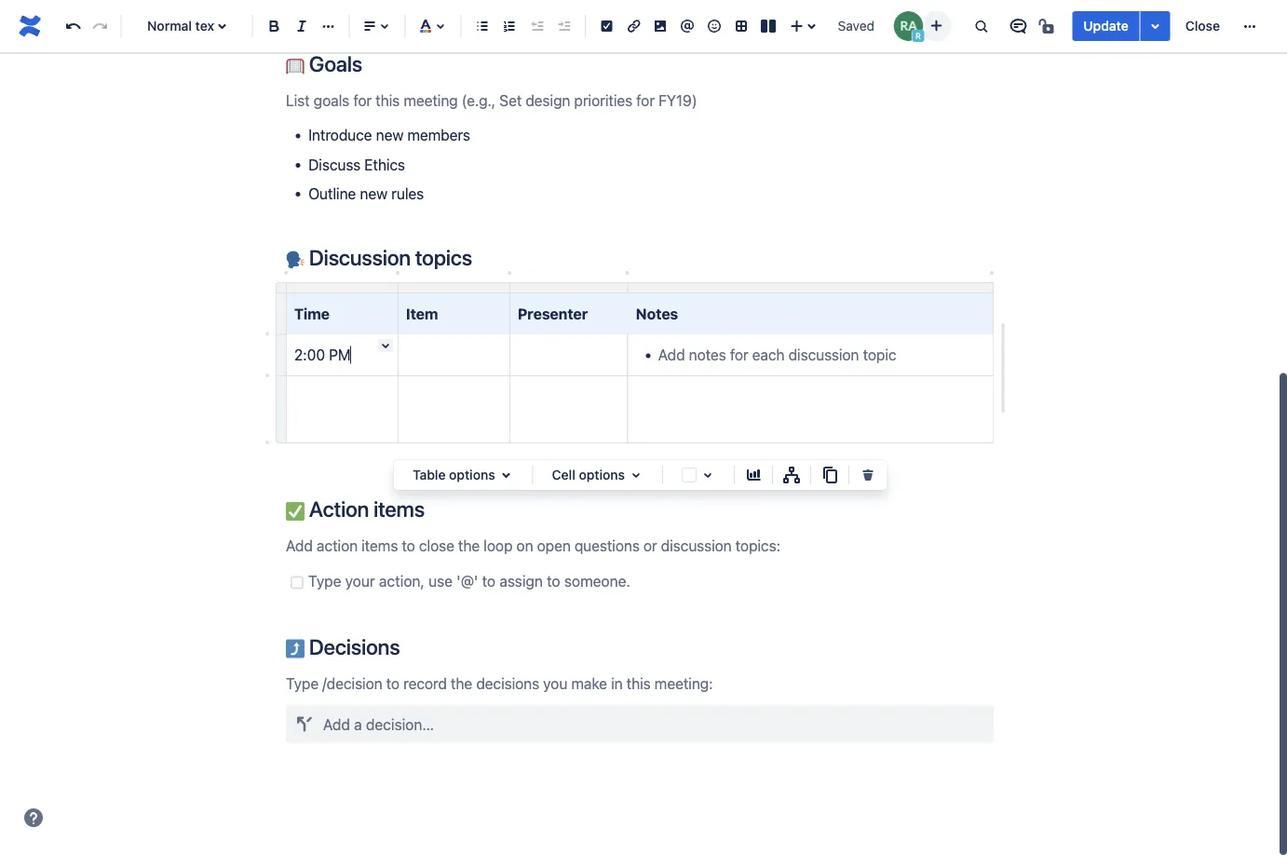Task type: locate. For each thing, give the bounding box(es) containing it.
new down ethics
[[360, 185, 388, 203]]

more formatting image
[[317, 15, 340, 37]]

:speaking_head: image
[[286, 251, 305, 270], [286, 251, 305, 270]]

cell options button
[[541, 464, 655, 487]]

options inside popup button
[[449, 468, 495, 483]]

new
[[376, 127, 404, 144], [360, 185, 388, 203]]

table image
[[730, 15, 753, 37]]

expand dropdown menu image
[[495, 464, 518, 487]]

:white_check_mark: image
[[286, 503, 305, 521], [286, 503, 305, 521]]

time
[[294, 305, 330, 323]]

table options button
[[402, 464, 525, 487]]

2 options from the left
[[579, 468, 625, 483]]

1 options from the left
[[449, 468, 495, 483]]

options right table
[[449, 468, 495, 483]]

confluence image
[[15, 11, 45, 41], [15, 11, 45, 41]]

layouts image
[[757, 15, 780, 37]]

align left image
[[359, 15, 381, 37]]

indent tab image
[[553, 15, 575, 37]]

1 vertical spatial new
[[360, 185, 388, 203]]

options for cell options
[[579, 468, 625, 483]]

outdent ⇧tab image
[[526, 15, 548, 37]]

topics
[[415, 245, 472, 270]]

mention image
[[677, 15, 699, 37]]

0 vertical spatial new
[[376, 127, 404, 144]]

members
[[408, 127, 470, 144]]

1 horizontal spatial options
[[579, 468, 625, 483]]

undo ⌘z image
[[62, 15, 84, 37]]

pm
[[329, 347, 351, 364]]

expand dropdown menu image
[[625, 464, 647, 487]]

remove image
[[857, 464, 879, 487]]

add image, video, or file image
[[650, 15, 672, 37]]

options inside dropdown button
[[579, 468, 625, 483]]

introduce new members
[[308, 127, 470, 144]]

more image
[[1239, 15, 1261, 37]]

find and replace image
[[970, 15, 993, 37]]

emoji image
[[703, 15, 726, 37]]

options right cell at the left bottom of the page
[[579, 468, 625, 483]]

comment icon image
[[1007, 15, 1030, 37]]

outline
[[308, 185, 356, 203]]

close
[[1186, 18, 1220, 34]]

italic ⌘i image
[[290, 15, 313, 37]]

cell
[[552, 468, 576, 483]]

no restrictions image
[[1037, 15, 1060, 37]]

normal text button
[[129, 6, 245, 47]]

0 horizontal spatial options
[[449, 468, 495, 483]]

Main content area, start typing to enter text. text field
[[275, 0, 1007, 743]]

manage connected data image
[[781, 464, 803, 487]]

2:00
[[294, 347, 325, 364]]

redo ⌘⇧z image
[[89, 15, 111, 37]]

item
[[406, 305, 438, 323]]

new up ethics
[[376, 127, 404, 144]]

bold ⌘b image
[[263, 15, 285, 37]]

new for outline
[[360, 185, 388, 203]]

presenter
[[518, 305, 588, 323]]

options
[[449, 468, 495, 483], [579, 468, 625, 483]]



Task type: describe. For each thing, give the bounding box(es) containing it.
action
[[309, 497, 369, 522]]

discussion
[[309, 245, 411, 270]]

decisions
[[305, 634, 400, 660]]

text
[[195, 18, 219, 34]]

ethics
[[364, 156, 405, 174]]

2:00 pm
[[294, 347, 351, 364]]

discussion topics
[[305, 245, 472, 270]]

saved
[[838, 18, 875, 34]]

introduce
[[308, 127, 372, 144]]

table options
[[413, 468, 495, 483]]

update button
[[1073, 11, 1140, 41]]

close button
[[1175, 11, 1232, 41]]

normal text
[[147, 18, 219, 34]]

cell options
[[552, 468, 625, 483]]

:arrow_heading_up: image
[[286, 640, 305, 659]]

:goal: image
[[286, 57, 305, 76]]

normal
[[147, 18, 192, 34]]

ruby anderson image
[[894, 11, 924, 41]]

decision image
[[290, 710, 320, 740]]

items
[[374, 497, 425, 522]]

discuss ethics
[[308, 156, 405, 174]]

bullet list ⌘⇧8 image
[[471, 15, 494, 37]]

notes
[[636, 305, 678, 323]]

:arrow_heading_up: image
[[286, 640, 305, 659]]

adjust update settings image
[[1145, 15, 1167, 37]]

goals
[[305, 51, 362, 76]]

outline new rules
[[308, 185, 424, 203]]

action item image
[[596, 15, 618, 37]]

copy image
[[819, 464, 841, 487]]

action items
[[305, 497, 425, 522]]

cell background image
[[697, 464, 719, 487]]

chart image
[[743, 464, 765, 487]]

:goal: image
[[286, 57, 305, 76]]

help image
[[22, 807, 45, 829]]

discuss
[[308, 156, 361, 174]]

update
[[1084, 18, 1129, 34]]

options for table options
[[449, 468, 495, 483]]

rules
[[391, 185, 424, 203]]

numbered list ⌘⇧7 image
[[499, 15, 521, 37]]

new for introduce
[[376, 127, 404, 144]]

table
[[413, 468, 446, 483]]

link image
[[623, 15, 645, 37]]

invite to edit image
[[925, 14, 948, 37]]



Task type: vqa. For each thing, say whether or not it's contained in the screenshot.
Panel Error 'image'
no



